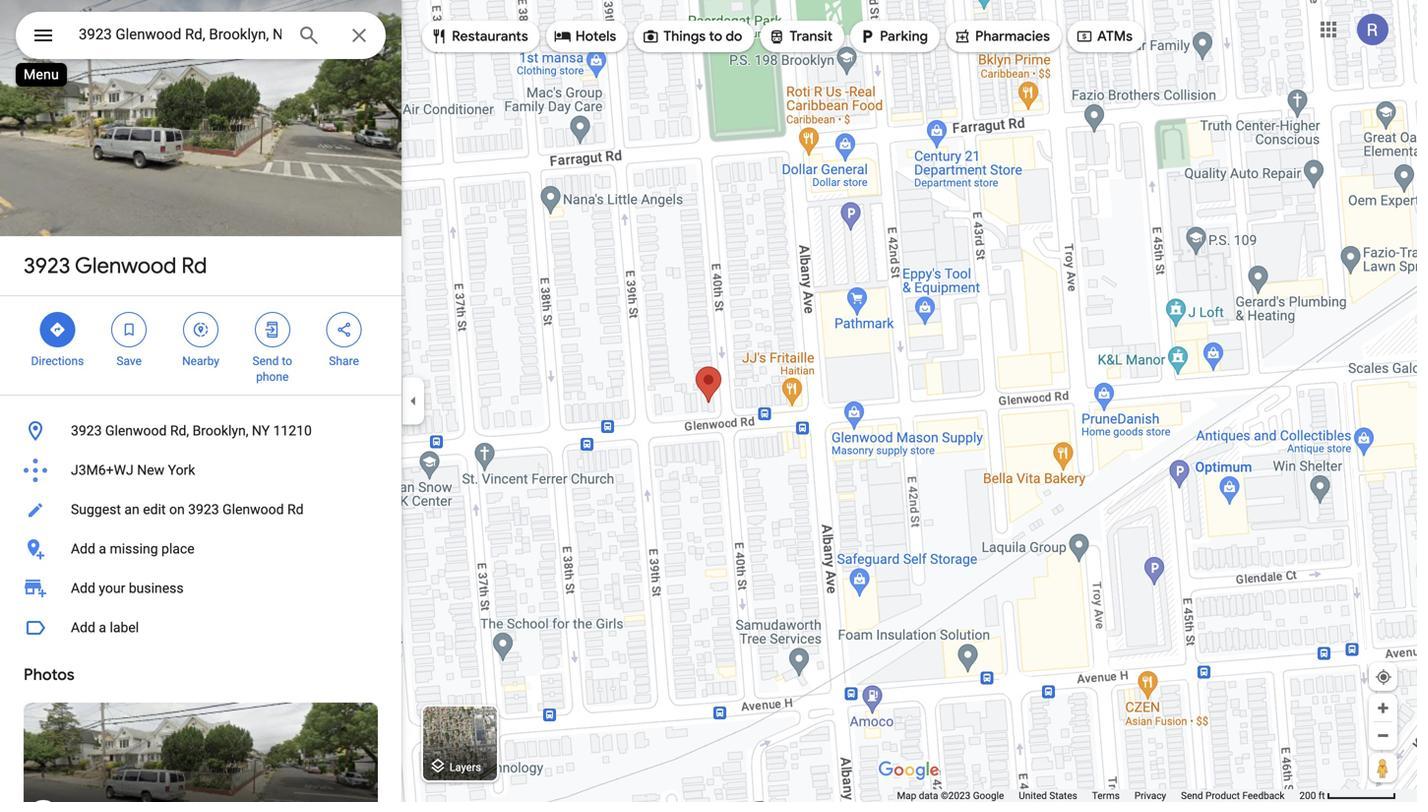 Task type: describe. For each thing, give the bounding box(es) containing it.
layers
[[450, 761, 481, 774]]


[[768, 26, 786, 47]]

©2023
[[941, 790, 971, 802]]

3923 for 3923 glenwood rd, brooklyn, ny 11210
[[71, 423, 102, 439]]

send for send product feedback
[[1182, 790, 1204, 802]]

google account: ruby anderson  
(rubyanndersson@gmail.com) image
[[1358, 14, 1389, 45]]

restaurants
[[452, 28, 528, 45]]

new
[[137, 462, 165, 479]]

 transit
[[768, 26, 833, 47]]

a for missing
[[99, 541, 106, 557]]

save
[[117, 354, 142, 368]]

add for add a missing place
[[71, 541, 95, 557]]

united states
[[1019, 790, 1078, 802]]

 search field
[[16, 12, 386, 63]]

add a label button
[[0, 609, 402, 648]]


[[554, 26, 572, 47]]

google maps element
[[0, 0, 1418, 802]]

a for label
[[99, 620, 106, 636]]


[[642, 26, 660, 47]]

parking
[[880, 28, 928, 45]]

states
[[1050, 790, 1078, 802]]

show street view coverage image
[[1370, 753, 1398, 783]]

pharmacies
[[976, 28, 1051, 45]]

 things to do
[[642, 26, 743, 47]]

google
[[974, 790, 1005, 802]]

ft
[[1319, 790, 1326, 802]]

send for send to phone
[[253, 354, 279, 368]]


[[49, 319, 66, 341]]

11210
[[273, 423, 312, 439]]

add for add your business
[[71, 580, 95, 597]]

 restaurants
[[430, 26, 528, 47]]

suggest
[[71, 502, 121, 518]]


[[1076, 26, 1094, 47]]

zoom out image
[[1377, 729, 1391, 743]]

hotels
[[576, 28, 617, 45]]

200 ft
[[1300, 790, 1326, 802]]

label
[[110, 620, 139, 636]]

0 vertical spatial rd
[[182, 252, 207, 280]]

 hotels
[[554, 26, 617, 47]]

privacy
[[1135, 790, 1167, 802]]

3923 for 3923 glenwood rd
[[24, 252, 70, 280]]

nearby
[[182, 354, 219, 368]]


[[264, 319, 281, 341]]

rd,
[[170, 423, 189, 439]]

share
[[329, 354, 359, 368]]

send product feedback button
[[1182, 790, 1285, 802]]

200 ft button
[[1300, 790, 1397, 802]]

none field inside the 3923 glenwood rd, brooklyn, ny 11210 field
[[79, 23, 282, 46]]

to inside  things to do
[[709, 28, 723, 45]]

glenwood for rd,
[[105, 423, 167, 439]]

glenwood inside suggest an edit on 3923 glenwood rd button
[[223, 502, 284, 518]]

collapse side panel image
[[403, 390, 424, 412]]

things
[[664, 28, 706, 45]]

to inside send to phone
[[282, 354, 292, 368]]

terms button
[[1093, 790, 1120, 802]]

footer inside google maps element
[[897, 790, 1300, 802]]

 button
[[16, 12, 71, 63]]

j3m6+wj new york
[[71, 462, 195, 479]]

directions
[[31, 354, 84, 368]]

j3m6+wj new york button
[[0, 451, 402, 490]]

product
[[1206, 790, 1241, 802]]

rd inside button
[[287, 502, 304, 518]]


[[335, 319, 353, 341]]

3923 Glenwood Rd, Brooklyn, NY 11210 field
[[16, 12, 386, 59]]



Task type: vqa. For each thing, say whether or not it's contained in the screenshot.


Task type: locate. For each thing, give the bounding box(es) containing it.
glenwood
[[75, 252, 177, 280], [105, 423, 167, 439], [223, 502, 284, 518]]

an
[[124, 502, 140, 518]]

3923 up j3m6+wj
[[71, 423, 102, 439]]

None field
[[79, 23, 282, 46]]

data
[[919, 790, 939, 802]]

add left the your
[[71, 580, 95, 597]]

 pharmacies
[[954, 26, 1051, 47]]

footer
[[897, 790, 1300, 802]]

3923 glenwood rd, brooklyn, ny 11210 button
[[0, 412, 402, 451]]

phone
[[256, 370, 289, 384]]

business
[[129, 580, 184, 597]]

glenwood inside 3923 glenwood rd, brooklyn, ny 11210 button
[[105, 423, 167, 439]]

1 vertical spatial send
[[1182, 790, 1204, 802]]

add down suggest
[[71, 541, 95, 557]]

glenwood up 'j3m6+wj new york'
[[105, 423, 167, 439]]

1 vertical spatial add
[[71, 580, 95, 597]]

zoom in image
[[1377, 701, 1391, 716]]

3923 right on
[[188, 502, 219, 518]]

a
[[99, 541, 106, 557], [99, 620, 106, 636]]

feedback
[[1243, 790, 1285, 802]]

3923 glenwood rd
[[24, 252, 207, 280]]

a left label
[[99, 620, 106, 636]]

3923
[[24, 252, 70, 280], [71, 423, 102, 439], [188, 502, 219, 518]]

missing
[[110, 541, 158, 557]]

york
[[168, 462, 195, 479]]

rd
[[182, 252, 207, 280], [287, 502, 304, 518]]


[[430, 26, 448, 47]]

0 vertical spatial send
[[253, 354, 279, 368]]


[[954, 26, 972, 47]]

add your business link
[[0, 569, 402, 609]]

0 vertical spatial a
[[99, 541, 106, 557]]

on
[[169, 502, 185, 518]]

0 vertical spatial to
[[709, 28, 723, 45]]

to left do
[[709, 28, 723, 45]]

transit
[[790, 28, 833, 45]]

map
[[897, 790, 917, 802]]

1 a from the top
[[99, 541, 106, 557]]

send
[[253, 354, 279, 368], [1182, 790, 1204, 802]]

1 vertical spatial rd
[[287, 502, 304, 518]]

1 vertical spatial glenwood
[[105, 423, 167, 439]]


[[859, 26, 876, 47]]

united
[[1019, 790, 1048, 802]]


[[120, 319, 138, 341]]

glenwood for rd
[[75, 252, 177, 280]]

0 horizontal spatial rd
[[182, 252, 207, 280]]

brooklyn,
[[193, 423, 249, 439]]

j3m6+wj
[[71, 462, 134, 479]]

2 add from the top
[[71, 580, 95, 597]]

show your location image
[[1376, 669, 1393, 686]]

edit
[[143, 502, 166, 518]]

3 add from the top
[[71, 620, 95, 636]]

united states button
[[1019, 790, 1078, 802]]

0 horizontal spatial 3923
[[24, 252, 70, 280]]

0 vertical spatial 3923
[[24, 252, 70, 280]]

1 vertical spatial to
[[282, 354, 292, 368]]

actions for 3923 glenwood rd region
[[0, 296, 402, 395]]

send inside button
[[1182, 790, 1204, 802]]

 atms
[[1076, 26, 1133, 47]]

footer containing map data ©2023 google
[[897, 790, 1300, 802]]

to
[[709, 28, 723, 45], [282, 354, 292, 368]]

atms
[[1098, 28, 1133, 45]]

1 horizontal spatial 3923
[[71, 423, 102, 439]]

0 horizontal spatial send
[[253, 354, 279, 368]]

suggest an edit on 3923 glenwood rd button
[[0, 490, 402, 530]]

do
[[726, 28, 743, 45]]

2 vertical spatial glenwood
[[223, 502, 284, 518]]

add
[[71, 541, 95, 557], [71, 580, 95, 597], [71, 620, 95, 636]]

privacy button
[[1135, 790, 1167, 802]]

2 vertical spatial add
[[71, 620, 95, 636]]

add a missing place
[[71, 541, 195, 557]]

your
[[99, 580, 125, 597]]


[[32, 21, 55, 50]]

0 horizontal spatial to
[[282, 354, 292, 368]]

send product feedback
[[1182, 790, 1285, 802]]

0 vertical spatial add
[[71, 541, 95, 557]]

send left the product
[[1182, 790, 1204, 802]]

send to phone
[[253, 354, 292, 384]]

2 a from the top
[[99, 620, 106, 636]]

terms
[[1093, 790, 1120, 802]]

1 add from the top
[[71, 541, 95, 557]]

add your business
[[71, 580, 184, 597]]

1 vertical spatial a
[[99, 620, 106, 636]]

photos
[[24, 665, 75, 685]]

add for add a label
[[71, 620, 95, 636]]

0 vertical spatial glenwood
[[75, 252, 177, 280]]

1 horizontal spatial send
[[1182, 790, 1204, 802]]

send inside send to phone
[[253, 354, 279, 368]]

add left label
[[71, 620, 95, 636]]

2 vertical spatial 3923
[[188, 502, 219, 518]]

200
[[1300, 790, 1317, 802]]

a left missing
[[99, 541, 106, 557]]

 parking
[[859, 26, 928, 47]]

1 horizontal spatial to
[[709, 28, 723, 45]]

3923 glenwood rd, brooklyn, ny 11210
[[71, 423, 312, 439]]

ny
[[252, 423, 270, 439]]

1 horizontal spatial rd
[[287, 502, 304, 518]]

rd down 11210
[[287, 502, 304, 518]]

send up the "phone"
[[253, 354, 279, 368]]

add a label
[[71, 620, 139, 636]]

rd up 
[[182, 252, 207, 280]]

3923 up the 
[[24, 252, 70, 280]]

add a missing place button
[[0, 530, 402, 569]]


[[192, 319, 210, 341]]

1 vertical spatial 3923
[[71, 423, 102, 439]]

suggest an edit on 3923 glenwood rd
[[71, 502, 304, 518]]

place
[[161, 541, 195, 557]]

map data ©2023 google
[[897, 790, 1005, 802]]

glenwood up 
[[75, 252, 177, 280]]

2 horizontal spatial 3923
[[188, 502, 219, 518]]

glenwood down j3m6+wj new york button at the left of page
[[223, 502, 284, 518]]

to up the "phone"
[[282, 354, 292, 368]]

3923 glenwood rd main content
[[0, 0, 402, 802]]



